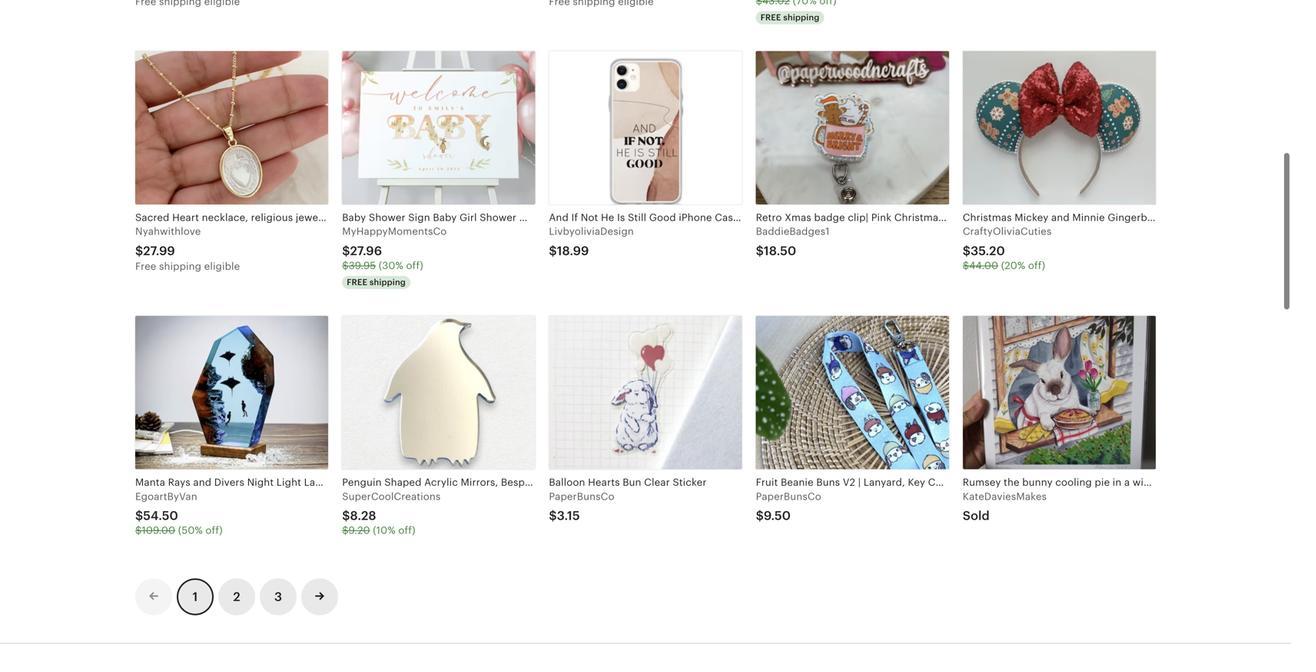 Task type: vqa. For each thing, say whether or not it's contained in the screenshot.
"37.51" on the top right of the page
no



Task type: describe. For each thing, give the bounding box(es) containing it.
egoartbyvan
[[135, 491, 197, 502]]

bun
[[623, 477, 642, 488]]

$ up 44.00
[[963, 244, 971, 258]]

3 link
[[260, 578, 297, 615]]

sold
[[963, 509, 990, 523]]

eligible
[[204, 261, 240, 272]]

livbyoliviadesign
[[549, 226, 634, 237]]

$ left (20%
[[963, 260, 970, 271]]

beanie
[[781, 477, 814, 488]]

$ up '109.00'
[[135, 509, 143, 523]]

sticker
[[673, 477, 707, 488]]

39.95
[[349, 260, 376, 271]]

rumsey
[[963, 477, 1002, 488]]

|
[[859, 477, 861, 488]]

craftyoliviacuties
[[963, 226, 1052, 237]]

shipping inside the nyahwithlove $ 27.99 free shipping eligible
[[159, 261, 202, 272]]

balloon hearts bun clear sticker image
[[549, 316, 742, 470]]

1
[[193, 590, 198, 604]]

baddiebadges1 $ 18.50
[[756, 226, 830, 258]]

penguin shaped acrylic mirrors, bespoke sizes made & engraving options image
[[342, 316, 535, 470]]

free inside myhappymomentsco $ 27.96 $ 39.95 (30% off) free shipping
[[347, 278, 368, 287]]

off) for 27.96
[[406, 260, 424, 271]]

a
[[1125, 477, 1131, 488]]

shaped
[[385, 477, 422, 488]]

v2
[[843, 477, 856, 488]]

$ left (30%
[[342, 260, 349, 271]]

2
[[233, 590, 240, 604]]

myhappymomentsco
[[342, 226, 447, 237]]

18.99
[[557, 244, 589, 258]]

lanyard,
[[864, 477, 906, 488]]

3
[[274, 590, 282, 604]]

myhappymomentsco $ 27.96 $ 39.95 (30% off) free shipping
[[342, 226, 447, 287]]

54.50
[[143, 509, 178, 523]]

off) for 35.20
[[1029, 260, 1046, 271]]

44.00
[[970, 260, 999, 271]]

$ inside the nyahwithlove $ 27.99 free shipping eligible
[[135, 244, 143, 258]]

35.20
[[971, 244, 1006, 258]]

(10%
[[373, 525, 396, 536]]

art
[[1174, 477, 1187, 488]]

1 link
[[177, 578, 214, 615]]

rumsey the bunny cooling pie in a window art print katedaviesmakes sold
[[963, 477, 1213, 523]]

livbyoliviadesign $ 18.99
[[549, 226, 634, 258]]

8.28
[[350, 509, 376, 523]]

egoartbyvan $ 54.50 $ 109.00 (50% off)
[[135, 491, 223, 536]]

fruit beanie buns v2 | lanyard, key chain image
[[756, 316, 949, 470]]

fruit beanie buns v2 | lanyard, key chain paperbunsco $ 9.50
[[756, 477, 957, 523]]

baby shower sign baby girl shower welcome sign baby shower banners outdoor signs baby girl shower decorations baby shower themes for girls image
[[342, 51, 535, 205]]

2 link
[[218, 578, 255, 615]]

penguin
[[342, 477, 382, 488]]

$ down egoartbyvan
[[135, 525, 142, 536]]

buns
[[817, 477, 841, 488]]

(50%
[[178, 525, 203, 536]]



Task type: locate. For each thing, give the bounding box(es) containing it.
katedaviesmakes
[[963, 491, 1047, 502]]

and if not he is still good iphone case, christian phone case, daniel 3:18, bible verse phone case, scripture phone case, faith iphone case. image
[[549, 51, 742, 205]]

off) inside the craftyoliviacuties $ 35.20 $ 44.00 (20% off)
[[1029, 260, 1046, 271]]

paperbunsco inside balloon hearts bun clear sticker paperbunsco $ 3.15
[[549, 491, 615, 502]]

(20%
[[1002, 260, 1026, 271]]

&
[[603, 477, 610, 488]]

off) right (50%
[[206, 525, 223, 536]]

clear
[[644, 477, 670, 488]]

$ inside fruit beanie buns v2 | lanyard, key chain paperbunsco $ 9.50
[[756, 509, 764, 523]]

window
[[1133, 477, 1171, 488]]

shipping inside myhappymomentsco $ 27.96 $ 39.95 (30% off) free shipping
[[370, 278, 406, 287]]

retro xmas badge clip| pink christmas | gingerbread man | hot cocoa clip| marry and bright image
[[756, 51, 949, 205]]

0 vertical spatial shipping
[[784, 13, 820, 22]]

penguin shaped acrylic mirrors, bespoke sizes made & engraving options supercoolcreations $ 8.28 $ 9.20 (10% off)
[[342, 477, 703, 536]]

109.00
[[142, 525, 175, 536]]

nyahwithlove $ 27.99 free shipping eligible
[[135, 226, 240, 272]]

2 horizontal spatial shipping
[[784, 13, 820, 22]]

print
[[1190, 477, 1213, 488]]

1 horizontal spatial paperbunsco
[[756, 491, 822, 502]]

1 paperbunsco from the left
[[549, 491, 615, 502]]

9.50
[[764, 509, 791, 523]]

$ inside baddiebadges1 $ 18.50
[[756, 244, 764, 258]]

made
[[573, 477, 600, 488]]

pie
[[1095, 477, 1111, 488]]

1 horizontal spatial shipping
[[370, 278, 406, 287]]

sizes
[[545, 477, 570, 488]]

$ down the sizes
[[549, 509, 557, 523]]

options
[[664, 477, 703, 488]]

$ down livbyoliviadesign
[[549, 244, 557, 258]]

paperbunsco inside fruit beanie buns v2 | lanyard, key chain paperbunsco $ 9.50
[[756, 491, 822, 502]]

chain
[[929, 477, 957, 488]]

9.20
[[349, 525, 370, 536]]

off) right (10%
[[399, 525, 416, 536]]

key
[[908, 477, 926, 488]]

balloon hearts bun clear sticker paperbunsco $ 3.15
[[549, 477, 707, 523]]

$ up 9.20
[[342, 509, 350, 523]]

baddiebadges1
[[756, 226, 830, 237]]

$ down "baddiebadges1"
[[756, 244, 764, 258]]

sacred heart necklace, religious jewelry, catholic jewelry, catholic gifts, gift for mom, first communion gift image
[[135, 51, 328, 205]]

27.99
[[143, 244, 175, 258]]

$ up '39.95'
[[342, 244, 350, 258]]

balloon
[[549, 477, 586, 488]]

0 horizontal spatial free
[[347, 278, 368, 287]]

cooling
[[1056, 477, 1093, 488]]

nyahwithlove
[[135, 226, 201, 237]]

off) right (20%
[[1029, 260, 1046, 271]]

$ down fruit
[[756, 509, 764, 523]]

manta rays and divers night light lamp, diver lamps decoration ocean lamp wooden night lights for decoration christmas gift for him image
[[135, 316, 328, 470]]

free
[[761, 13, 782, 22], [347, 278, 368, 287]]

mirrors,
[[461, 477, 499, 488]]

free
[[135, 261, 156, 272]]

off) inside penguin shaped acrylic mirrors, bespoke sizes made & engraving options supercoolcreations $ 8.28 $ 9.20 (10% off)
[[399, 525, 416, 536]]

(30%
[[379, 260, 404, 271]]

$ left (10%
[[342, 525, 349, 536]]

free shipping
[[761, 13, 820, 22]]

fruit
[[756, 477, 778, 488]]

paperbunsco
[[549, 491, 615, 502], [756, 491, 822, 502]]

hearts
[[588, 477, 620, 488]]

acrylic
[[425, 477, 458, 488]]

1 vertical spatial free
[[347, 278, 368, 287]]

free shipping link
[[756, 0, 949, 27]]

paperbunsco down beanie
[[756, 491, 822, 502]]

0 vertical spatial free
[[761, 13, 782, 22]]

paperbunsco down made
[[549, 491, 615, 502]]

rumsey the bunny cooling pie in a window art print image
[[963, 316, 1156, 470]]

3.15
[[557, 509, 580, 523]]

bunny
[[1023, 477, 1053, 488]]

0 horizontal spatial shipping
[[159, 261, 202, 272]]

craftyoliviacuties $ 35.20 $ 44.00 (20% off)
[[963, 226, 1052, 271]]

supercoolcreations
[[342, 491, 441, 502]]

off) inside egoartbyvan $ 54.50 $ 109.00 (50% off)
[[206, 525, 223, 536]]

in
[[1113, 477, 1122, 488]]

christmas mickey and minnie gingerbread treats inspired mouse ears mickey ears headband image
[[963, 51, 1156, 205]]

$ inside balloon hearts bun clear sticker paperbunsco $ 3.15
[[549, 509, 557, 523]]

off)
[[406, 260, 424, 271], [1029, 260, 1046, 271], [206, 525, 223, 536], [399, 525, 416, 536]]

2 vertical spatial shipping
[[370, 278, 406, 287]]

bespoke
[[501, 477, 542, 488]]

1 horizontal spatial free
[[761, 13, 782, 22]]

18.50
[[764, 244, 797, 258]]

27.96
[[350, 244, 382, 258]]

shipping inside free shipping link
[[784, 13, 820, 22]]

engraving
[[612, 477, 661, 488]]

the
[[1004, 477, 1020, 488]]

$
[[135, 244, 143, 258], [342, 244, 350, 258], [549, 244, 557, 258], [756, 244, 764, 258], [963, 244, 971, 258], [342, 260, 349, 271], [963, 260, 970, 271], [135, 509, 143, 523], [342, 509, 350, 523], [549, 509, 557, 523], [756, 509, 764, 523], [135, 525, 142, 536], [342, 525, 349, 536]]

off) for 54.50
[[206, 525, 223, 536]]

$ inside livbyoliviadesign $ 18.99
[[549, 244, 557, 258]]

2 paperbunsco from the left
[[756, 491, 822, 502]]

off) inside myhappymomentsco $ 27.96 $ 39.95 (30% off) free shipping
[[406, 260, 424, 271]]

$ up "free"
[[135, 244, 143, 258]]

1 vertical spatial shipping
[[159, 261, 202, 272]]

off) right (30%
[[406, 260, 424, 271]]

shipping
[[784, 13, 820, 22], [159, 261, 202, 272], [370, 278, 406, 287]]

0 horizontal spatial paperbunsco
[[549, 491, 615, 502]]



